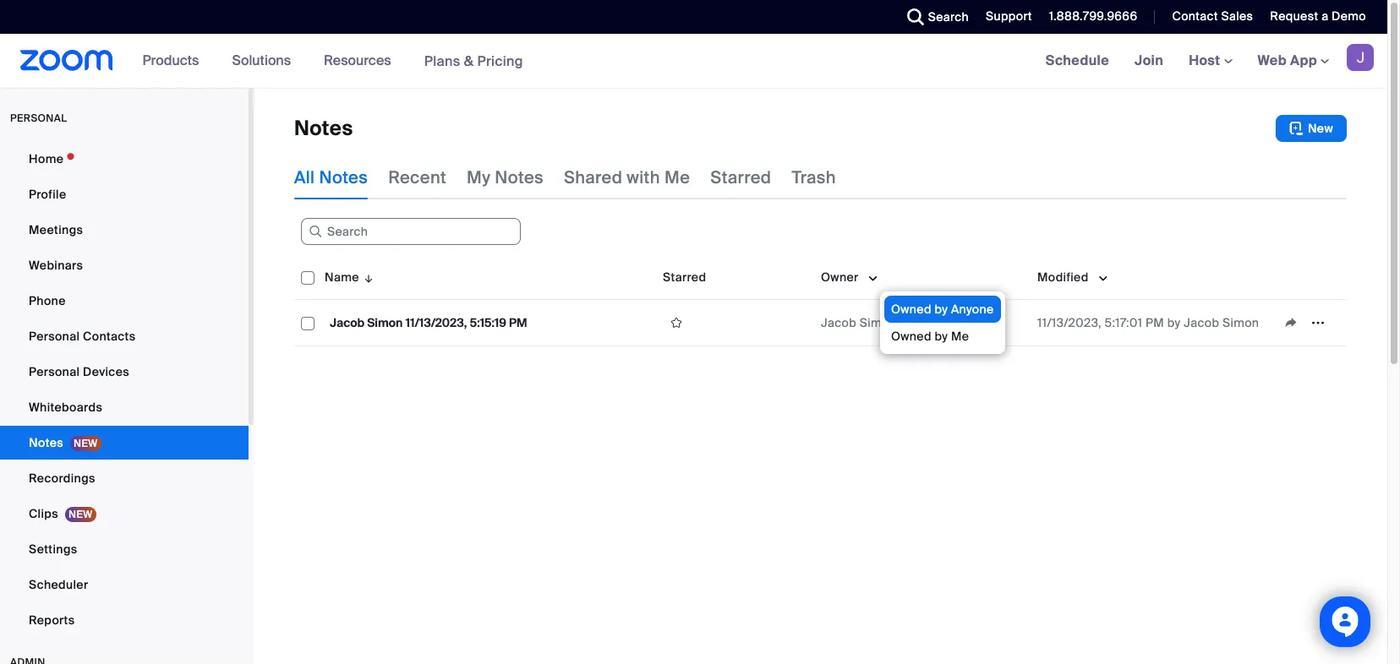 Task type: describe. For each thing, give the bounding box(es) containing it.
profile picture image
[[1347, 44, 1374, 71]]

whiteboards link
[[0, 391, 249, 424]]

profile
[[29, 187, 66, 202]]

new button
[[1276, 115, 1347, 142]]

modified
[[1038, 270, 1089, 285]]

request
[[1270, 8, 1319, 24]]

personal menu menu
[[0, 142, 249, 639]]

resources button
[[324, 34, 399, 88]]

11/13/2023, inside jacob simon 11/13/2023, 5:15:19 pm button
[[406, 315, 467, 331]]

&
[[464, 52, 474, 70]]

join link
[[1122, 34, 1176, 88]]

recent
[[388, 167, 446, 189]]

anyone
[[951, 302, 994, 317]]

clips link
[[0, 497, 249, 531]]

all
[[294, 167, 315, 189]]

jacob for jacob simon
[[821, 315, 857, 331]]

schedule
[[1046, 52, 1109, 69]]

starred inside tabs of all notes page tab list
[[711, 167, 771, 189]]

product information navigation
[[130, 34, 536, 89]]

resources
[[324, 52, 391, 69]]

pricing
[[477, 52, 523, 70]]

personal for personal contacts
[[29, 329, 80, 344]]

whiteboards
[[29, 400, 102, 415]]

request a demo
[[1270, 8, 1366, 24]]

webinars
[[29, 258, 83, 273]]

pm inside button
[[509, 315, 527, 331]]

all notes
[[294, 167, 368, 189]]

owned for owned by anyone
[[891, 302, 932, 317]]

with
[[627, 167, 660, 189]]

2 11/13/2023, from the left
[[1038, 315, 1102, 331]]

settings
[[29, 542, 77, 557]]

new
[[1308, 121, 1333, 136]]

notes up all notes
[[294, 115, 353, 141]]

contacts
[[83, 329, 136, 344]]

products
[[143, 52, 199, 69]]

trash
[[792, 167, 836, 189]]

owned for owned by me
[[891, 329, 932, 344]]

11/13/2023, 5:17:01 pm by jacob simon
[[1038, 315, 1259, 331]]

personal devices link
[[0, 355, 249, 389]]

name
[[325, 270, 359, 285]]

owned by anyone
[[891, 302, 994, 317]]

jacob simon 11/13/2023, 5:15:19 pm unstarred image
[[663, 315, 690, 331]]

jacob simon
[[821, 315, 896, 331]]

host button
[[1189, 52, 1232, 69]]

search
[[928, 9, 969, 25]]

contact sales
[[1172, 8, 1253, 24]]

shared with me
[[564, 167, 690, 189]]

starred inside application
[[663, 270, 706, 285]]

me for shared with me
[[665, 167, 690, 189]]

web app
[[1258, 52, 1317, 69]]

shared
[[564, 167, 623, 189]]

simon for jacob simon
[[860, 315, 896, 331]]

app
[[1290, 52, 1317, 69]]

2 pm from the left
[[1146, 315, 1164, 331]]

simon for jacob simon 11/13/2023, 5:15:19 pm
[[367, 315, 403, 331]]

by inside application
[[1168, 315, 1181, 331]]

phone link
[[0, 284, 249, 318]]

3 jacob from the left
[[1184, 315, 1220, 331]]

application containing name
[[294, 255, 1360, 359]]

5:15:19
[[470, 315, 506, 331]]

a
[[1322, 8, 1329, 24]]



Task type: vqa. For each thing, say whether or not it's contained in the screenshot.
the within Phone numbers of users dialing into a meeting will be masked in the participant list. For example: 888****666
no



Task type: locate. For each thing, give the bounding box(es) containing it.
2 personal from the top
[[29, 364, 80, 380]]

personal
[[10, 112, 67, 125]]

support link
[[973, 0, 1036, 34], [986, 8, 1032, 24]]

0 horizontal spatial jacob
[[330, 315, 364, 331]]

share image
[[1278, 315, 1305, 331]]

demo
[[1332, 8, 1366, 24]]

0 horizontal spatial simon
[[367, 315, 403, 331]]

jacob down owner
[[821, 315, 857, 331]]

sales
[[1221, 8, 1253, 24]]

me down anyone
[[951, 329, 969, 344]]

scheduler
[[29, 578, 88, 593]]

1 personal from the top
[[29, 329, 80, 344]]

simon
[[367, 315, 403, 331], [860, 315, 896, 331], [1223, 315, 1259, 331]]

11/13/2023, left 5:15:19
[[406, 315, 467, 331]]

banner containing products
[[0, 34, 1388, 89]]

2 horizontal spatial jacob
[[1184, 315, 1220, 331]]

application
[[294, 255, 1360, 359], [1278, 310, 1340, 336]]

me
[[665, 167, 690, 189], [951, 329, 969, 344]]

recordings link
[[0, 462, 249, 496]]

jacob simon 11/13/2023, 5:15:19 pm
[[330, 315, 527, 331]]

jacob simon 11/13/2023, 5:15:19 pm button
[[325, 312, 532, 334]]

phone
[[29, 293, 66, 309]]

solutions button
[[232, 34, 299, 88]]

recordings
[[29, 471, 95, 486]]

menu containing owned by anyone
[[880, 292, 1005, 354]]

2 horizontal spatial simon
[[1223, 315, 1259, 331]]

0 vertical spatial personal
[[29, 329, 80, 344]]

home
[[29, 151, 64, 167]]

plans & pricing link
[[424, 52, 523, 70], [424, 52, 523, 70]]

jacob for jacob simon 11/13/2023, 5:15:19 pm
[[330, 315, 364, 331]]

me for owned by me
[[951, 329, 969, 344]]

Search text field
[[301, 218, 521, 245]]

1 simon from the left
[[367, 315, 403, 331]]

1 horizontal spatial jacob
[[821, 315, 857, 331]]

reports link
[[0, 604, 249, 638]]

1 jacob from the left
[[330, 315, 364, 331]]

1 11/13/2023, from the left
[[406, 315, 467, 331]]

join
[[1135, 52, 1164, 69]]

1 horizontal spatial me
[[951, 329, 969, 344]]

more options for jacob simon 11/13/2023, 5:15:19 pm image
[[1305, 315, 1332, 331]]

jacob right the 5:17:01
[[1184, 315, 1220, 331]]

pm
[[509, 315, 527, 331], [1146, 315, 1164, 331]]

solutions
[[232, 52, 291, 69]]

me inside tabs of all notes page tab list
[[665, 167, 690, 189]]

devices
[[83, 364, 129, 380]]

menu
[[880, 292, 1005, 354]]

clips
[[29, 506, 58, 522]]

by
[[935, 302, 948, 317], [1168, 315, 1181, 331], [935, 329, 948, 344]]

support
[[986, 8, 1032, 24]]

jacob inside button
[[330, 315, 364, 331]]

2 owned from the top
[[891, 329, 932, 344]]

jacob
[[330, 315, 364, 331], [821, 315, 857, 331], [1184, 315, 1220, 331]]

personal up whiteboards
[[29, 364, 80, 380]]

1 vertical spatial me
[[951, 329, 969, 344]]

plans
[[424, 52, 460, 70]]

meetings
[[29, 222, 83, 238]]

notes inside personal menu menu
[[29, 435, 63, 451]]

my notes
[[467, 167, 544, 189]]

by down owned by anyone
[[935, 329, 948, 344]]

owned down owned by anyone
[[891, 329, 932, 344]]

starred up jacob simon 11/13/2023, 5:15:19 pm unstarred image
[[663, 270, 706, 285]]

personal
[[29, 329, 80, 344], [29, 364, 80, 380]]

0 vertical spatial me
[[665, 167, 690, 189]]

personal inside "link"
[[29, 364, 80, 380]]

1 pm from the left
[[509, 315, 527, 331]]

0 horizontal spatial me
[[665, 167, 690, 189]]

plans & pricing
[[424, 52, 523, 70]]

11/13/2023, down the modified
[[1038, 315, 1102, 331]]

personal for personal devices
[[29, 364, 80, 380]]

by for me
[[935, 329, 948, 344]]

home link
[[0, 142, 249, 176]]

meetings link
[[0, 213, 249, 247]]

personal devices
[[29, 364, 129, 380]]

5:17:01
[[1105, 315, 1143, 331]]

personal contacts
[[29, 329, 136, 344]]

schedule link
[[1033, 34, 1122, 88]]

contact
[[1172, 8, 1218, 24]]

by for anyone
[[935, 302, 948, 317]]

2 jacob from the left
[[821, 315, 857, 331]]

starred
[[711, 167, 771, 189], [663, 270, 706, 285]]

search button
[[894, 0, 973, 34]]

web app button
[[1258, 52, 1329, 69]]

settings link
[[0, 533, 249, 567]]

1 vertical spatial personal
[[29, 364, 80, 380]]

reports
[[29, 613, 75, 628]]

owned up owned by me
[[891, 302, 932, 317]]

0 vertical spatial starred
[[711, 167, 771, 189]]

pm right the 5:17:01
[[1146, 315, 1164, 331]]

zoom logo image
[[20, 50, 113, 71]]

arrow down image
[[359, 267, 375, 287]]

owner
[[821, 270, 859, 285]]

owned by me
[[891, 329, 969, 344]]

host
[[1189, 52, 1224, 69]]

1 owned from the top
[[891, 302, 932, 317]]

notes
[[294, 115, 353, 141], [319, 167, 368, 189], [495, 167, 544, 189], [29, 435, 63, 451]]

webinars link
[[0, 249, 249, 282]]

notes right all
[[319, 167, 368, 189]]

my
[[467, 167, 491, 189]]

1 horizontal spatial starred
[[711, 167, 771, 189]]

personal contacts link
[[0, 320, 249, 353]]

by right the 5:17:01
[[1168, 315, 1181, 331]]

0 vertical spatial owned
[[891, 302, 932, 317]]

contact sales link
[[1160, 0, 1258, 34], [1172, 8, 1253, 24]]

1 horizontal spatial simon
[[860, 315, 896, 331]]

owned
[[891, 302, 932, 317], [891, 329, 932, 344]]

notes up recordings
[[29, 435, 63, 451]]

1 horizontal spatial 11/13/2023,
[[1038, 315, 1102, 331]]

11/13/2023,
[[406, 315, 467, 331], [1038, 315, 1102, 331]]

1.888.799.9666
[[1049, 8, 1138, 24]]

jacob down the name
[[330, 315, 364, 331]]

pm right 5:15:19
[[509, 315, 527, 331]]

scheduler link
[[0, 568, 249, 602]]

2 simon from the left
[[860, 315, 896, 331]]

simon inside button
[[367, 315, 403, 331]]

by up owned by me
[[935, 302, 948, 317]]

products button
[[143, 34, 207, 88]]

0 horizontal spatial 11/13/2023,
[[406, 315, 467, 331]]

1 vertical spatial owned
[[891, 329, 932, 344]]

personal down phone
[[29, 329, 80, 344]]

profile link
[[0, 178, 249, 211]]

web
[[1258, 52, 1287, 69]]

notes right 'my'
[[495, 167, 544, 189]]

1 horizontal spatial pm
[[1146, 315, 1164, 331]]

tabs of all notes page tab list
[[294, 156, 836, 200]]

meetings navigation
[[1033, 34, 1388, 89]]

request a demo link
[[1258, 0, 1388, 34], [1270, 8, 1366, 24]]

me right with
[[665, 167, 690, 189]]

1.888.799.9666 button
[[1036, 0, 1142, 34], [1049, 8, 1138, 24]]

starred left trash
[[711, 167, 771, 189]]

1 vertical spatial starred
[[663, 270, 706, 285]]

banner
[[0, 34, 1388, 89]]

3 simon from the left
[[1223, 315, 1259, 331]]

0 horizontal spatial starred
[[663, 270, 706, 285]]

0 horizontal spatial pm
[[509, 315, 527, 331]]

notes link
[[0, 426, 249, 460]]



